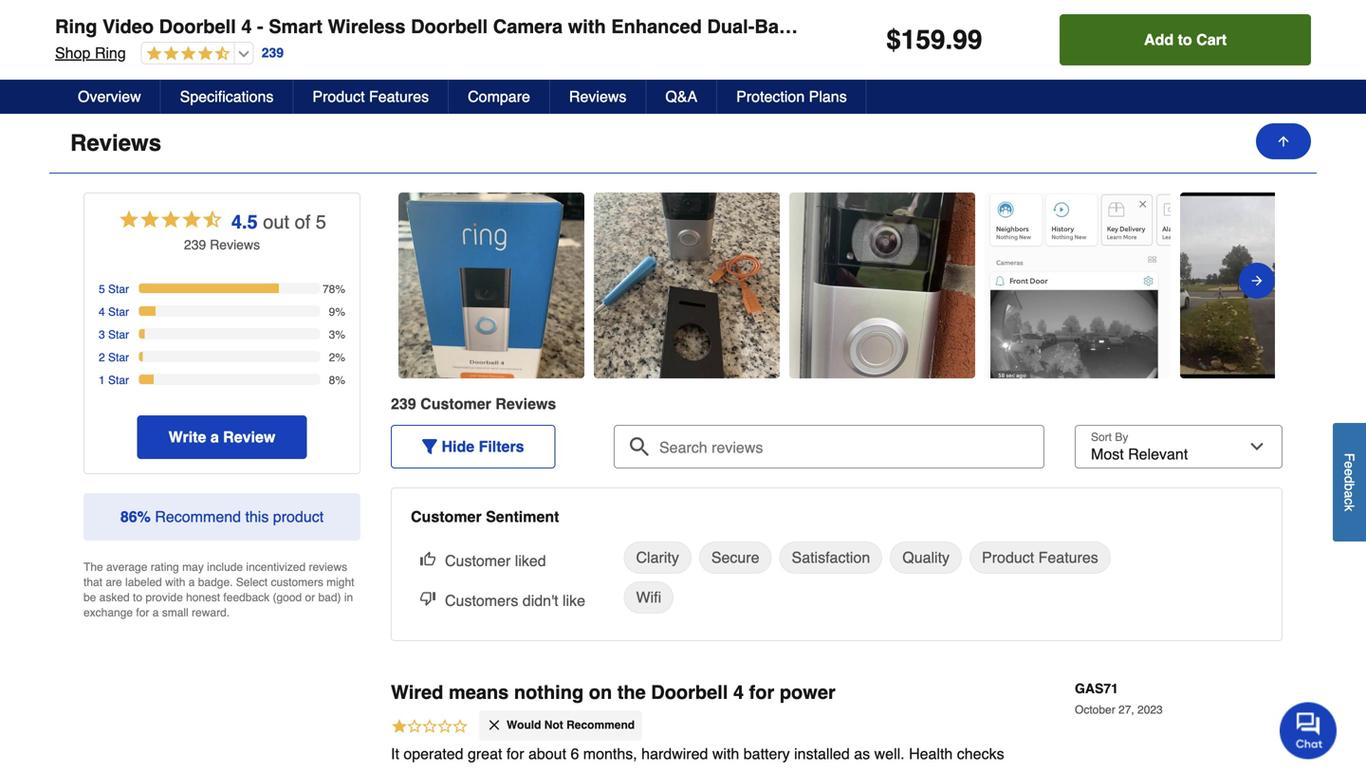 Task type: locate. For each thing, give the bounding box(es) containing it.
1 horizontal spatial video
[[1078, 16, 1130, 37]]

4.5 stars image left 4.5
[[118, 208, 224, 236]]

quality button
[[891, 542, 963, 574]]

5 up 4 star
[[99, 283, 105, 296]]

0 horizontal spatial video
[[103, 16, 154, 37]]

1 vertical spatial for
[[750, 682, 775, 704]]

the
[[618, 682, 646, 704]]

review right write
[[223, 429, 276, 446]]

camera
[[493, 16, 563, 37]]

0 vertical spatial recommend
[[155, 509, 241, 526]]

2 vertical spatial 4
[[734, 682, 744, 704]]

1 horizontal spatial 239
[[262, 45, 284, 60]]

2 star from the top
[[108, 306, 129, 319]]

previews
[[1135, 16, 1217, 37]]

star
[[108, 283, 129, 296], [108, 306, 129, 319], [108, 329, 129, 342], [108, 351, 129, 365], [108, 374, 129, 387]]

0 horizontal spatial reviews
[[70, 130, 161, 156]]

2 vertical spatial with
[[713, 746, 740, 763]]

1 e from the top
[[1343, 461, 1358, 469]]

average
[[106, 561, 147, 574]]

0 horizontal spatial 239
[[184, 237, 206, 253]]

doorbell right the
[[651, 682, 728, 704]]

%
[[137, 509, 151, 526]]

0 horizontal spatial 4
[[99, 306, 105, 319]]

0 horizontal spatial with
[[165, 576, 185, 590]]

for down 'provide'
[[136, 607, 149, 620]]

review inside the 4.5 out of 5 239 review s
[[210, 237, 254, 253]]

add to cart button
[[1061, 14, 1312, 65]]

2 horizontal spatial for
[[750, 682, 775, 704]]

0 horizontal spatial for
[[136, 607, 149, 620]]

compare up the overview
[[70, 55, 169, 81]]

2 horizontal spatial 4
[[734, 682, 744, 704]]

asked
[[99, 592, 130, 605]]

5 right of
[[316, 211, 326, 233]]

clarity button
[[624, 542, 692, 574]]

customer up thumb up image
[[411, 509, 482, 526]]

to inside the average rating may include incentivized reviews that are labeled with a badge. select customers might be asked to provide honest feedback (good or bad) in exchange for a small reward.
[[133, 592, 142, 605]]

1 star from the top
[[108, 283, 129, 296]]

0 vertical spatial product
[[273, 509, 324, 526]]

ring up shop
[[55, 16, 97, 37]]

1 horizontal spatial product
[[983, 549, 1035, 567]]

feedback
[[223, 592, 270, 605]]

s down 4.5
[[254, 237, 260, 253]]

$ 159 . 99
[[887, 25, 983, 55]]

0 vertical spatial 4.5 stars image
[[142, 46, 230, 63]]

0 vertical spatial to
[[1179, 31, 1193, 48]]

1 vertical spatial with
[[165, 576, 185, 590]]

would
[[507, 719, 541, 733]]

0 vertical spatial review
[[210, 237, 254, 253]]

recommend up months,
[[567, 719, 635, 733]]

e up the b
[[1343, 469, 1358, 476]]

star down 5 star
[[108, 306, 129, 319]]

$
[[887, 25, 902, 55]]

reviews
[[569, 88, 627, 105], [70, 130, 161, 156]]

1 vertical spatial 5
[[99, 283, 105, 296]]

review up filters
[[496, 396, 548, 413]]

1 vertical spatial review
[[496, 396, 548, 413]]

a inside 'write a review' button
[[211, 429, 219, 446]]

add
[[1145, 31, 1174, 48]]

product left features
[[983, 549, 1035, 567]]

with down rating
[[165, 576, 185, 590]]

wifi,
[[808, 16, 853, 37]]

5 star from the top
[[108, 374, 129, 387]]

0 vertical spatial for
[[136, 607, 149, 620]]

0 horizontal spatial 5
[[99, 283, 105, 296]]

with left battery
[[713, 746, 740, 763]]

1 horizontal spatial 4
[[241, 16, 252, 37]]

a down 'provide'
[[153, 607, 159, 620]]

159
[[902, 25, 946, 55]]

1 horizontal spatial for
[[507, 746, 524, 763]]

1
[[99, 374, 105, 387]]

2 vertical spatial review
[[223, 429, 276, 446]]

239 for 239
[[262, 45, 284, 60]]

protection
[[737, 88, 805, 105]]

e up d
[[1343, 461, 1358, 469]]

2 vertical spatial 239
[[391, 396, 416, 413]]

to down labeled
[[133, 592, 142, 605]]

filter image
[[422, 440, 438, 455]]

a up k
[[1343, 491, 1358, 498]]

ring right shop
[[95, 44, 126, 62]]

star up 4 star
[[108, 283, 129, 296]]

smart
[[269, 16, 323, 37]]

0 vertical spatial 4
[[241, 16, 252, 37]]

easy to install image image
[[790, 276, 976, 295]]

1 horizontal spatial with
[[568, 16, 606, 37]]

1 vertical spatial ring
[[95, 44, 126, 62]]

1 horizontal spatial uploaded image image
[[594, 276, 780, 295]]

thumb up image
[[421, 552, 436, 567]]

secure
[[712, 549, 760, 567]]

compare
[[70, 55, 169, 81], [468, 88, 531, 105]]

nighttime view image image
[[985, 276, 1171, 295]]

0 horizontal spatial s
[[254, 237, 260, 253]]

hide filters
[[442, 438, 525, 456]]

2 vertical spatial for
[[507, 746, 524, 763]]

q&a button
[[647, 80, 718, 114]]

would not recommend
[[507, 719, 635, 733]]

1 horizontal spatial to
[[1179, 31, 1193, 48]]

review inside 'write a review' button
[[223, 429, 276, 446]]

c
[[1343, 498, 1358, 505]]

star right 2
[[108, 351, 129, 365]]

0 vertical spatial with
[[568, 16, 606, 37]]

0 horizontal spatial compare
[[70, 55, 169, 81]]

0 vertical spatial reviews
[[569, 88, 627, 105]]

1 vertical spatial 4.5 stars image
[[118, 208, 224, 236]]

means
[[449, 682, 509, 704]]

3%
[[329, 329, 346, 342]]

write a review
[[169, 429, 276, 446]]

review
[[210, 237, 254, 253], [496, 396, 548, 413], [223, 429, 276, 446]]

2 horizontal spatial doorbell
[[651, 682, 728, 704]]

reviews down ring video doorbell 4 - smart wireless doorbell camera with enhanced dual-band wifi, extended battery, color video previews
[[569, 88, 627, 105]]

1 vertical spatial compare
[[468, 88, 531, 105]]

compare button
[[49, 39, 1318, 99], [449, 80, 550, 114]]

2 uploaded image image from the left
[[594, 276, 780, 295]]

0 vertical spatial 5
[[316, 211, 326, 233]]

compare button down "camera"
[[449, 80, 550, 114]]

1 vertical spatial customer
[[411, 509, 482, 526]]

1 vertical spatial recommend
[[567, 719, 635, 733]]

recommend up the may
[[155, 509, 241, 526]]

star for 3 star
[[108, 329, 129, 342]]

be
[[84, 592, 96, 605]]

0 vertical spatial compare
[[70, 55, 169, 81]]

features
[[369, 88, 429, 105]]

star right the 1
[[108, 374, 129, 387]]

to right add
[[1179, 31, 1193, 48]]

shop ring
[[55, 44, 126, 62]]

video up 'shop ring'
[[103, 16, 154, 37]]

0 horizontal spatial to
[[133, 592, 142, 605]]

customer up the customers
[[445, 553, 511, 570]]

0 horizontal spatial recommend
[[155, 509, 241, 526]]

doorbell left -
[[159, 16, 236, 37]]

band
[[755, 16, 802, 37]]

compare down "camera"
[[468, 88, 531, 105]]

0 horizontal spatial product
[[273, 509, 324, 526]]

include
[[207, 561, 243, 574]]

operated
[[404, 746, 464, 763]]

2 vertical spatial customer
[[445, 553, 511, 570]]

1 star image
[[391, 718, 469, 738]]

4 up 3 at left
[[99, 306, 105, 319]]

0 horizontal spatial doorbell
[[159, 16, 236, 37]]

reviews button down ring video doorbell 4 - smart wireless doorbell camera with enhanced dual-band wifi, extended battery, color video previews
[[550, 80, 647, 114]]

incentivized
[[246, 561, 306, 574]]

4.5 stars image up specifications
[[142, 46, 230, 63]]

for left 'power'
[[750, 682, 775, 704]]

add to cart
[[1145, 31, 1228, 48]]

product right this on the left of the page
[[273, 509, 324, 526]]

product
[[313, 88, 365, 105]]

star right 3 at left
[[108, 329, 129, 342]]

wifi
[[636, 589, 662, 607]]

1 vertical spatial 239
[[184, 237, 206, 253]]

a down the may
[[189, 576, 195, 590]]

for inside the average rating may include incentivized reviews that are labeled with a badge. select customers might be asked to provide honest feedback (good or bad) in exchange for a small reward.
[[136, 607, 149, 620]]

of
[[295, 211, 311, 233]]

liked
[[515, 553, 546, 570]]

5
[[316, 211, 326, 233], [99, 283, 105, 296]]

s inside the 4.5 out of 5 239 review s
[[254, 237, 260, 253]]

extended
[[858, 16, 944, 37]]

wifi button
[[624, 582, 674, 614]]

4 left -
[[241, 16, 252, 37]]

with right "camera"
[[568, 16, 606, 37]]

1 vertical spatial 4
[[99, 306, 105, 319]]

3 star from the top
[[108, 329, 129, 342]]

customers didn't like
[[445, 593, 586, 610]]

reviews down overview "button" on the left
[[70, 130, 161, 156]]

6
[[571, 746, 579, 763]]

a right write
[[211, 429, 219, 446]]

4 star from the top
[[108, 351, 129, 365]]

1 horizontal spatial s
[[548, 396, 557, 413]]

satisfaction
[[792, 549, 871, 567]]

uploaded image image
[[399, 276, 585, 295], [594, 276, 780, 295]]

star for 4 star
[[108, 306, 129, 319]]

1 horizontal spatial 5
[[316, 211, 326, 233]]

1 vertical spatial to
[[133, 592, 142, 605]]

battery
[[744, 746, 790, 763]]

k
[[1343, 505, 1358, 512]]

hide filters button
[[391, 425, 556, 469]]

0 vertical spatial 239
[[262, 45, 284, 60]]

1 horizontal spatial reviews
[[569, 88, 627, 105]]

1 horizontal spatial compare
[[468, 88, 531, 105]]

s
[[254, 237, 260, 253], [548, 396, 557, 413]]

satisfaction button
[[780, 542, 883, 574]]

the average rating may include incentivized reviews that are labeled with a badge. select customers might be asked to provide honest feedback (good or bad) in exchange for a small reward.
[[84, 561, 355, 620]]

reviews button down q&a button
[[49, 114, 1318, 174]]

2 horizontal spatial with
[[713, 746, 740, 763]]

customer up hide
[[421, 396, 492, 413]]

1 horizontal spatial recommend
[[567, 719, 635, 733]]

239 for 239 customer review s
[[391, 396, 416, 413]]

2 horizontal spatial 239
[[391, 396, 416, 413]]

4 up battery
[[734, 682, 744, 704]]

doorbell left "camera"
[[411, 16, 488, 37]]

review down 4.5
[[210, 237, 254, 253]]

protection plans
[[737, 88, 847, 105]]

it
[[391, 746, 400, 763]]

ring video doorbell 4 - smart wireless doorbell camera with enhanced dual-band wifi, extended battery, color video previews
[[55, 16, 1217, 37]]

may
[[182, 561, 204, 574]]

with inside the average rating may include incentivized reviews that are labeled with a badge. select customers might be asked to provide honest feedback (good or bad) in exchange for a small reward.
[[165, 576, 185, 590]]

might
[[327, 576, 355, 590]]

1 vertical spatial product
[[983, 549, 1035, 567]]

for down would
[[507, 746, 524, 763]]

wired
[[391, 682, 444, 704]]

0 vertical spatial s
[[254, 237, 260, 253]]

specifications
[[180, 88, 274, 105]]

s up hide filters button
[[548, 396, 557, 413]]

video right 'color'
[[1078, 16, 1130, 37]]

4.5 stars image
[[142, 46, 230, 63], [118, 208, 224, 236]]

product features button
[[294, 80, 449, 114]]

star for 5 star
[[108, 283, 129, 296]]

video
[[103, 16, 154, 37], [1078, 16, 1130, 37]]

health
[[909, 746, 953, 763]]

color
[[1023, 16, 1073, 37]]

2023
[[1138, 704, 1164, 717]]

product
[[273, 509, 324, 526], [983, 549, 1035, 567]]

arrow right image
[[1250, 270, 1265, 292]]

0 horizontal spatial uploaded image image
[[399, 276, 585, 295]]

in
[[344, 592, 353, 605]]



Task type: vqa. For each thing, say whether or not it's contained in the screenshot.
the How for 6. How to Clear a Drain With an Auger or Flat Sewer Rod
no



Task type: describe. For each thing, give the bounding box(es) containing it.
1 video from the left
[[103, 16, 154, 37]]

customers
[[445, 593, 519, 610]]

close image
[[487, 718, 502, 733]]

0 vertical spatial ring
[[55, 16, 97, 37]]

1 star
[[99, 374, 129, 387]]

select
[[236, 576, 268, 590]]

customer for customer sentiment
[[411, 509, 482, 526]]

product inside button
[[983, 549, 1035, 567]]

nothing
[[514, 682, 584, 704]]

protection plans button
[[718, 80, 867, 114]]

review for 239 customer review s
[[496, 396, 548, 413]]

arrow up image
[[1277, 134, 1292, 149]]

power
[[780, 682, 836, 704]]

thumb down image
[[421, 592, 436, 607]]

badge.
[[198, 576, 233, 590]]

star for 2 star
[[108, 351, 129, 365]]

chevron up image
[[1278, 134, 1297, 153]]

3 star
[[99, 329, 129, 342]]

2 video from the left
[[1078, 16, 1130, 37]]

exchange
[[84, 607, 133, 620]]

overview button
[[59, 80, 161, 114]]

enhanced
[[612, 16, 702, 37]]

86
[[120, 509, 137, 526]]

like
[[563, 593, 586, 610]]

99
[[953, 25, 983, 55]]

so clear! image image
[[1181, 276, 1367, 295]]

product features
[[313, 88, 429, 105]]

a inside "f e e d b a c k" button
[[1343, 491, 1358, 498]]

chat invite button image
[[1281, 702, 1338, 760]]

are
[[106, 576, 122, 590]]

2 e from the top
[[1343, 469, 1358, 476]]

2
[[99, 351, 105, 365]]

recommend for not
[[567, 719, 635, 733]]

customer for customer liked
[[445, 553, 511, 570]]

for inside it operated great for about 6 months, hardwired with battery installed as well.  health checks
[[507, 746, 524, 763]]

3
[[99, 329, 105, 342]]

october
[[1075, 704, 1116, 717]]

as
[[855, 746, 871, 763]]

to inside button
[[1179, 31, 1193, 48]]

f
[[1343, 453, 1358, 461]]

1 vertical spatial reviews
[[70, 130, 161, 156]]

wired means nothing on the doorbell 4 for power
[[391, 682, 836, 704]]

or
[[305, 592, 315, 605]]

didn't
[[523, 593, 559, 610]]

86 % recommend this product
[[120, 509, 324, 526]]

filters
[[479, 438, 525, 456]]

checks
[[958, 746, 1005, 763]]

-
[[257, 16, 264, 37]]

f e e d b a c k
[[1343, 453, 1358, 512]]

customers
[[271, 576, 324, 590]]

with inside it operated great for about 6 months, hardwired with battery installed as well.  health checks
[[713, 746, 740, 763]]

quality
[[903, 549, 950, 567]]

239 inside the 4.5 out of 5 239 review s
[[184, 237, 206, 253]]

b
[[1343, 484, 1358, 491]]

specifications button
[[161, 80, 294, 114]]

star for 1 star
[[108, 374, 129, 387]]

sentiment
[[486, 509, 560, 526]]

out
[[263, 211, 290, 233]]

the
[[84, 561, 103, 574]]

reward.
[[192, 607, 230, 620]]

cart
[[1197, 31, 1228, 48]]

5 star
[[99, 283, 129, 296]]

0 vertical spatial customer
[[421, 396, 492, 413]]

(good
[[273, 592, 302, 605]]

months,
[[584, 746, 638, 763]]

rating
[[151, 561, 179, 574]]

4.5 out of 5 239 review s
[[184, 211, 326, 253]]

239 customer review s
[[391, 396, 557, 413]]

2%
[[329, 351, 346, 365]]

chevron down image
[[1278, 59, 1297, 78]]

8%
[[329, 374, 346, 387]]

1 uploaded image image from the left
[[399, 276, 585, 295]]

1 vertical spatial s
[[548, 396, 557, 413]]

write
[[169, 429, 206, 446]]

1 horizontal spatial doorbell
[[411, 16, 488, 37]]

shop
[[55, 44, 91, 62]]

compare button down enhanced on the top
[[49, 39, 1318, 99]]

wireless
[[328, 16, 406, 37]]

Search reviews text field
[[622, 425, 1038, 458]]

5 inside the 4.5 out of 5 239 review s
[[316, 211, 326, 233]]

plans
[[809, 88, 847, 105]]

q&a
[[666, 88, 698, 105]]

78%
[[323, 283, 346, 296]]

2 star
[[99, 351, 129, 365]]

not
[[545, 719, 564, 733]]

.
[[946, 25, 953, 55]]

hardwired
[[642, 746, 709, 763]]

battery,
[[949, 16, 1018, 37]]

customer liked
[[445, 553, 546, 570]]

gas71 october 27, 2023
[[1075, 682, 1164, 717]]

27,
[[1119, 704, 1135, 717]]

provide
[[146, 592, 183, 605]]

that
[[84, 576, 103, 590]]

features
[[1039, 549, 1099, 567]]

recommend for %
[[155, 509, 241, 526]]

this
[[245, 509, 269, 526]]

it operated great for about 6 months, hardwired with battery installed as well.  health checks
[[391, 746, 1037, 772]]

small
[[162, 607, 189, 620]]

review for write a review
[[223, 429, 276, 446]]

overview
[[78, 88, 141, 105]]

hide
[[442, 438, 475, 456]]

dual-
[[708, 16, 755, 37]]



